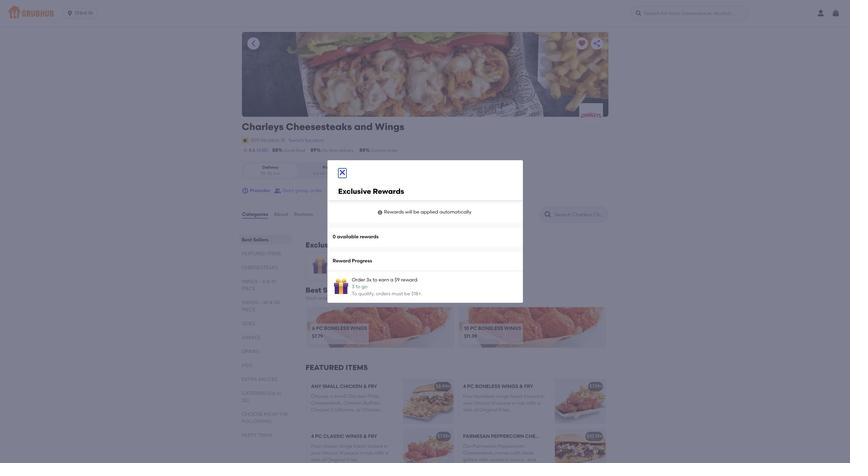 Task type: describe. For each thing, give the bounding box(es) containing it.
pc for 4 pc boneless wings & fry
[[467, 384, 474, 390]]

Search Charleys Cheesesteaks and Wings search field
[[554, 212, 606, 218]]

hand- for 4 pc classic wings & fry
[[354, 443, 368, 449]]

$7.19 for four boneless wings hand-tossed in your choice of sauce or rub with a side of original fries.
[[590, 384, 600, 390]]

parmesan
[[463, 434, 490, 440]]

$9 for order 3x to earn a $9 reward. 3 to go to qualify, orders must be $18+.
[[395, 277, 400, 283]]

see all 1 button
[[377, 239, 396, 251]]

about
[[274, 212, 288, 217]]

in for four classic wings hand-tossed in your choice of sauce or rub with a side of original fries.
[[384, 443, 388, 449]]

123rd st button
[[62, 8, 100, 19]]

0 vertical spatial exclusive
[[338, 187, 371, 196]]

0 horizontal spatial featured
[[242, 251, 266, 257]]

people icon image
[[275, 187, 281, 194]]

shakes
[[242, 335, 260, 341]]

start group order
[[283, 188, 322, 194]]

30
[[263, 300, 268, 306]]

boneless
[[475, 393, 495, 399]]

applied
[[421, 209, 438, 215]]

philly
[[368, 393, 380, 399]]

6 inside the wings - 6 & 10 piece
[[263, 279, 266, 285]]

california,
[[331, 407, 355, 413]]

3 for order 3x to earn a $9 reward. 3 to go to qualify, orders must be $18+.
[[352, 284, 355, 290]]

small
[[323, 384, 339, 390]]

pc for 10 pc boneless wings $11.39
[[470, 326, 477, 331]]

rewards image
[[333, 279, 349, 295]]

- for 6
[[260, 279, 262, 285]]

$7.19 + for four boneless wings hand-tossed in your choice of sauce or rub with a side of original fries.
[[590, 384, 603, 390]]

4 for 4 pc classic wings & fry
[[311, 434, 314, 440]]

pc for 4 pc classic wings & fry
[[315, 434, 322, 440]]

0 vertical spatial exclusive rewards
[[338, 187, 404, 196]]

your for boneless
[[463, 400, 473, 406]]

original for classic
[[327, 457, 346, 463]]

switch location button
[[288, 137, 324, 144]]

$7.79
[[312, 334, 323, 339]]

correct order
[[371, 148, 398, 153]]

cheesesteak
[[330, 414, 360, 420]]

fry up philly on the left
[[368, 384, 377, 390]]

$18+.
[[412, 291, 423, 297]]

min inside the delivery 20–35 min
[[273, 171, 281, 176]]

cheesesteak,
[[311, 400, 342, 406]]

wings for 4 pc classic wings & fry
[[346, 434, 362, 440]]

2 vertical spatial rewards
[[341, 241, 372, 249]]

good food
[[284, 148, 305, 153]]

sides
[[242, 321, 255, 327]]

fry for four classic wings hand-tossed in your choice of sauce or rub with a side of original fries.
[[368, 434, 377, 440]]

to
[[352, 291, 357, 297]]

sauce for boneless
[[497, 400, 511, 406]]

best for best sellers most ordered on grubhub
[[306, 286, 321, 294]]

0 horizontal spatial items
[[267, 251, 281, 257]]

(up
[[267, 391, 276, 396]]

order inside button
[[310, 188, 322, 194]]

kids
[[242, 363, 253, 368]]

share icon image
[[593, 39, 601, 48]]

rub for 4 pc boneless wings & fry
[[518, 400, 526, 406]]

+ for choose a small chicken philly cheesesteak, chicken buffalo, chicken california, or chicken teriyaki cheesesteak with a side of original fries.
[[448, 384, 451, 390]]

delivery 20–35 min
[[260, 165, 281, 176]]

4 pc classic wings & fry image
[[403, 429, 454, 463]]

all
[[387, 242, 393, 248]]

svg image inside 123rd st button
[[67, 10, 73, 17]]

extra sauces
[[242, 377, 277, 382]]

wings inside wings - 30 & 50 piece
[[242, 300, 258, 306]]

earn for order 3x to earn a $9 reward. 3 to go to qualify, orders must be $18+.
[[379, 277, 389, 283]]

pickup
[[323, 165, 337, 170]]

trays
[[258, 433, 273, 438]]

start group order button
[[275, 185, 322, 197]]

3x for order 3x to earn a $9 reward. 3 to go
[[346, 260, 351, 266]]

4 pc boneless wings & fry image
[[555, 379, 606, 424]]

order for order 3x to earn a $9 reward. 3 to go
[[331, 260, 344, 266]]

rewards
[[360, 234, 379, 240]]

$8.99
[[436, 384, 448, 390]]

order 3x to earn a $9 reward. 3 to go to qualify, orders must be $18+.
[[352, 277, 423, 297]]

four for four classic wings hand-tossed in your choice of sauce or rub with a side of original fries.
[[311, 443, 321, 449]]

20)
[[242, 398, 249, 403]]

best for best sellers
[[242, 237, 252, 243]]

reviews button
[[294, 202, 314, 227]]

cheesesteaks
[[286, 121, 352, 132]]

side for 4 pc boneless wings & fry
[[463, 407, 473, 413]]

side for 4 pc classic wings & fry
[[311, 457, 321, 463]]

$9 for order 3x to earn a $9 reward. 3 to go
[[374, 260, 380, 266]]

88 for correct order
[[360, 147, 365, 153]]

mi
[[320, 171, 325, 176]]

stratton
[[261, 137, 280, 143]]

sauces
[[258, 377, 277, 382]]

your for classic
[[311, 450, 321, 456]]

teriyaki
[[311, 414, 329, 420]]

wings - 6 & 10 piece
[[242, 279, 276, 292]]

st inside the main navigation navigation
[[88, 10, 93, 16]]

peppercorn
[[491, 434, 524, 440]]

$7.19 for four classic wings hand-tossed in your choice of sauce or rub with a side of original fries.
[[438, 434, 448, 440]]

wings for 6 pc boneless wings $7.79
[[350, 326, 367, 331]]

4 pc classic wings & fry
[[311, 434, 377, 440]]

svg image inside 'preorder' button
[[242, 187, 249, 194]]

of inside choose a small chicken philly cheesesteak, chicken buffalo, chicken california, or chicken teriyaki cheesesteak with a side of original fries.
[[386, 414, 391, 420]]

switch
[[289, 137, 304, 143]]

four classic wings hand-tossed in your choice of sauce or rub with a side of original fries.
[[311, 443, 389, 463]]

choose from the following:
[[242, 412, 288, 424]]

0 available rewards
[[333, 234, 379, 240]]

to for order 3x to earn a $9 reward. 3 to go to qualify, orders must be $18+.
[[373, 277, 378, 283]]

chicken down the chicken at the bottom left
[[348, 393, 367, 399]]

go for order 3x to earn a $9 reward. 3 to go
[[341, 267, 347, 273]]

food
[[296, 148, 305, 153]]

orders
[[376, 291, 391, 297]]

start
[[283, 188, 294, 194]]

reward. for order 3x to earn a $9 reward. 3 to go to qualify, orders must be $18+.
[[401, 277, 419, 283]]

a inside order 3x to earn a $9 reward. 3 to go to qualify, orders must be $18+.
[[391, 277, 394, 283]]

saved restaurant image
[[578, 39, 586, 48]]

original for boneless
[[480, 407, 498, 413]]

the
[[279, 412, 288, 417]]

fries. for classic
[[347, 457, 359, 463]]

& for 6
[[267, 279, 270, 285]]

ordered
[[318, 295, 336, 301]]

catering
[[242, 391, 266, 396]]

$7.19 + for four classic wings hand-tossed in your choice of sauce or rub with a side of original fries.
[[438, 434, 451, 440]]

parmesan peppercorn cheesesteak image
[[555, 429, 606, 463]]

wings - 30 & 50 piece
[[242, 300, 280, 313]]

a inside four classic wings hand-tossed in your choice of sauce or rub with a side of original fries.
[[385, 450, 389, 456]]

10 pc boneless wings $11.39
[[464, 326, 522, 339]]

charleys
[[242, 121, 284, 132]]

1 horizontal spatial featured
[[306, 363, 344, 372]]

88 for good food
[[273, 147, 278, 153]]

catering (up to 20)
[[242, 391, 282, 403]]

best sellers most ordered on grubhub
[[306, 286, 365, 301]]

available
[[337, 234, 359, 240]]

choose a small chicken philly cheesesteak, chicken buffalo, chicken california, or chicken teriyaki cheesesteak with a side of original fries.
[[311, 393, 391, 427]]

a inside 'order 3x to earn a $9 reward. 3 to go'
[[370, 260, 373, 266]]

fries. inside choose a small chicken philly cheesesteak, chicken buffalo, chicken california, or chicken teriyaki cheesesteak with a side of original fries.
[[331, 421, 342, 427]]

$10.19 +
[[587, 434, 603, 440]]

4.6
[[249, 147, 255, 153]]

wings for classic
[[339, 443, 352, 449]]

categories button
[[242, 202, 269, 227]]

any small chicken & fry image
[[403, 379, 454, 424]]

123rd
[[75, 10, 87, 16]]

chicken
[[340, 384, 362, 390]]

wings
[[375, 121, 405, 132]]

pc for 6 pc boneless wings $7.79
[[316, 326, 323, 331]]

or for classic
[[360, 450, 365, 456]]

on time delivery
[[322, 148, 354, 153]]

1 horizontal spatial st
[[281, 137, 285, 143]]

$10.19
[[587, 434, 600, 440]]

party trays
[[242, 433, 273, 438]]

wings for boneless
[[496, 393, 509, 399]]

0 vertical spatial rewards
[[373, 187, 404, 196]]

charleys cheesesteaks and wings logo image
[[579, 103, 603, 127]]

1 vertical spatial exclusive
[[306, 241, 339, 249]]

piece for wings - 30 & 50 piece
[[242, 307, 256, 313]]

from
[[264, 412, 278, 417]]

or for boneless
[[512, 400, 517, 406]]

to for catering (up to 20)
[[277, 391, 282, 396]]

extra
[[242, 377, 257, 382]]

see
[[377, 242, 386, 248]]

four boneless wings hand-tossed in your choice of sauce or rub with a side of original fries.
[[463, 393, 545, 413]]

piece for wings - 6 & 10 piece
[[242, 286, 256, 292]]

most
[[306, 295, 317, 301]]

search icon image
[[544, 211, 552, 219]]



Task type: vqa. For each thing, say whether or not it's contained in the screenshot.
the reward. in the Order 3X To Earn A $9 Reward. 3 To Go To Qualify, Orders Must Be $18+.
yes



Task type: locate. For each thing, give the bounding box(es) containing it.
6 up $7.79
[[312, 326, 315, 331]]

party
[[242, 433, 257, 438]]

1 horizontal spatial $7.19
[[590, 384, 600, 390]]

original down boneless
[[480, 407, 498, 413]]

- for 30
[[260, 300, 262, 306]]

1 piece from the top
[[242, 286, 256, 292]]

& inside wings - 30 & 50 piece
[[270, 300, 273, 306]]

6
[[263, 279, 266, 285], [312, 326, 315, 331]]

sauce down '4 pc boneless wings & fry'
[[497, 400, 511, 406]]

hand- inside four classic wings hand-tossed in your choice of sauce or rub with a side of original fries.
[[354, 443, 368, 449]]

choice down boneless
[[474, 400, 490, 406]]

piece
[[242, 286, 256, 292], [242, 307, 256, 313]]

3 inside 'order 3x to earn a $9 reward. 3 to go'
[[331, 267, 334, 273]]

0 horizontal spatial reward.
[[381, 260, 399, 266]]

reward. inside order 3x to earn a $9 reward. 3 to go to qualify, orders must be $18+.
[[401, 277, 419, 283]]

your inside four classic wings hand-tossed in your choice of sauce or rub with a side of original fries.
[[311, 450, 321, 456]]

pickup 0.6 mi • 5–15 min
[[313, 165, 346, 176]]

with inside choose a small chicken philly cheesesteak, chicken buffalo, chicken california, or chicken teriyaki cheesesteak with a side of original fries.
[[361, 414, 371, 420]]

to
[[352, 260, 357, 266], [335, 267, 340, 273], [373, 277, 378, 283], [356, 284, 361, 290], [277, 391, 282, 396]]

0 vertical spatial with
[[527, 400, 536, 406]]

best up the most
[[306, 286, 321, 294]]

1 vertical spatial in
[[384, 443, 388, 449]]

wings inside four classic wings hand-tossed in your choice of sauce or rub with a side of original fries.
[[339, 443, 352, 449]]

with inside four boneless wings hand-tossed in your choice of sauce or rub with a side of original fries.
[[527, 400, 536, 406]]

go down reward
[[341, 267, 347, 273]]

reward. up $18+.
[[401, 277, 419, 283]]

best sellers
[[242, 237, 268, 243]]

3 inside order 3x to earn a $9 reward. 3 to go to qualify, orders must be $18+.
[[352, 284, 355, 290]]

0 vertical spatial featured items
[[242, 251, 281, 257]]

0 horizontal spatial min
[[273, 171, 281, 176]]

choice for boneless
[[474, 400, 490, 406]]

$8.99 +
[[436, 384, 451, 390]]

1 vertical spatial $7.19 +
[[438, 434, 451, 440]]

0 vertical spatial hand-
[[510, 393, 525, 399]]

reward. inside 'order 3x to earn a $9 reward. 3 to go'
[[381, 260, 399, 266]]

in for four boneless wings hand-tossed in your choice of sauce or rub with a side of original fries.
[[541, 393, 545, 399]]

1 horizontal spatial 3
[[352, 284, 355, 290]]

0 horizontal spatial fries.
[[331, 421, 342, 427]]

will
[[405, 209, 413, 215]]

2 vertical spatial side
[[311, 457, 321, 463]]

3x left progress
[[346, 260, 351, 266]]

preorder button
[[242, 185, 270, 197]]

0 vertical spatial $7.19
[[590, 384, 600, 390]]

1 horizontal spatial best
[[306, 286, 321, 294]]

- inside the wings - 6 & 10 piece
[[260, 279, 262, 285]]

boneless for $7.79
[[324, 326, 349, 331]]

automatically
[[440, 209, 472, 215]]

2 horizontal spatial side
[[463, 407, 473, 413]]

following:
[[242, 419, 273, 424]]

reward. down all
[[381, 260, 399, 266]]

go inside 'order 3x to earn a $9 reward. 3 to go'
[[341, 267, 347, 273]]

caret left icon image
[[249, 39, 258, 48]]

order right the correct
[[387, 148, 398, 153]]

0 horizontal spatial choice
[[322, 450, 338, 456]]

2 min from the left
[[339, 171, 346, 176]]

4 for 4 pc boneless wings & fry
[[463, 384, 466, 390]]

reward
[[333, 258, 351, 264]]

on
[[338, 295, 343, 301]]

fries. inside four boneless wings hand-tossed in your choice of sauce or rub with a side of original fries.
[[499, 407, 511, 413]]

1 vertical spatial with
[[361, 414, 371, 420]]

original down 'teriyaki' on the left bottom of the page
[[311, 421, 330, 427]]

to up to
[[356, 284, 361, 290]]

1 min from the left
[[273, 171, 281, 176]]

- down cheesesteaks
[[260, 279, 262, 285]]

chicken up 'teriyaki' on the left bottom of the page
[[311, 407, 330, 413]]

1 horizontal spatial in
[[541, 393, 545, 399]]

fries. down cheesesteak
[[331, 421, 342, 427]]

four left classic
[[311, 443, 321, 449]]

0 horizontal spatial featured items
[[242, 251, 281, 257]]

four inside four classic wings hand-tossed in your choice of sauce or rub with a side of original fries.
[[311, 443, 321, 449]]

+ for four boneless wings hand-tossed in your choice of sauce or rub with a side of original fries.
[[600, 384, 603, 390]]

hand- for 4 pc boneless wings & fry
[[510, 393, 525, 399]]

hand- inside four boneless wings hand-tossed in your choice of sauce or rub with a side of original fries.
[[510, 393, 525, 399]]

or inside four boneless wings hand-tossed in your choice of sauce or rub with a side of original fries.
[[512, 400, 517, 406]]

3x for order 3x to earn a $9 reward. 3 to go to qualify, orders must be $18+.
[[367, 277, 372, 283]]

correct
[[371, 148, 386, 153]]

0 horizontal spatial $7.19
[[438, 434, 448, 440]]

wings inside four boneless wings hand-tossed in your choice of sauce or rub with a side of original fries.
[[496, 393, 509, 399]]

in inside four boneless wings hand-tossed in your choice of sauce or rub with a side of original fries.
[[541, 393, 545, 399]]

sellers inside 'best sellers most ordered on grubhub'
[[323, 286, 347, 294]]

rewards image
[[312, 258, 328, 275]]

$9 inside order 3x to earn a $9 reward. 3 to go to qualify, orders must be $18+.
[[395, 277, 400, 283]]

pc right the $8.99 +
[[467, 384, 474, 390]]

choice inside four boneless wings hand-tossed in your choice of sauce or rub with a side of original fries.
[[474, 400, 490, 406]]

& down cheesesteaks
[[267, 279, 270, 285]]

wings
[[496, 393, 509, 399], [339, 443, 352, 449]]

2 vertical spatial fries.
[[347, 457, 359, 463]]

0 vertical spatial order
[[387, 148, 398, 153]]

1 88 from the left
[[273, 147, 278, 153]]

original inside four boneless wings hand-tossed in your choice of sauce or rub with a side of original fries.
[[480, 407, 498, 413]]

and
[[354, 121, 373, 132]]

1 horizontal spatial choice
[[474, 400, 490, 406]]

min
[[273, 171, 281, 176], [339, 171, 346, 176]]

order right rewards icon
[[331, 260, 344, 266]]

fries.
[[499, 407, 511, 413], [331, 421, 342, 427], [347, 457, 359, 463]]

delivery
[[263, 165, 279, 170]]

-
[[260, 279, 262, 285], [260, 300, 262, 306]]

four inside four boneless wings hand-tossed in your choice of sauce or rub with a side of original fries.
[[463, 393, 474, 399]]

subscription pass image
[[242, 138, 249, 143]]

piece inside wings - 30 & 50 piece
[[242, 307, 256, 313]]

89
[[311, 147, 316, 153]]

fry up four classic wings hand-tossed in your choice of sauce or rub with a side of original fries.
[[368, 434, 377, 440]]

& up four boneless wings hand-tossed in your choice of sauce or rub with a side of original fries.
[[520, 384, 523, 390]]

1 vertical spatial 3x
[[367, 277, 372, 283]]

1 vertical spatial side
[[376, 414, 385, 420]]

featured items up small
[[306, 363, 368, 372]]

good
[[284, 148, 295, 153]]

10 inside the wings - 6 & 10 piece
[[271, 279, 276, 285]]

original inside four classic wings hand-tossed in your choice of sauce or rub with a side of original fries.
[[327, 457, 346, 463]]

+ for four classic wings hand-tossed in your choice of sauce or rub with a side of original fries.
[[448, 434, 451, 440]]

featured up small
[[306, 363, 344, 372]]

1 horizontal spatial sauce
[[497, 400, 511, 406]]

1 vertical spatial items
[[346, 363, 368, 372]]

switch location
[[289, 137, 324, 143]]

10 inside the 10 pc boneless wings $11.39
[[464, 326, 469, 331]]

$9 up must
[[395, 277, 400, 283]]

order
[[387, 148, 398, 153], [310, 188, 322, 194]]

exclusive rewards
[[338, 187, 404, 196], [306, 241, 372, 249]]

exclusive down pickup 0.6 mi • 5–15 min
[[338, 187, 371, 196]]

0 vertical spatial -
[[260, 279, 262, 285]]

drinks
[[242, 349, 259, 355]]

sellers for best sellers
[[253, 237, 268, 243]]

choice down classic
[[322, 450, 338, 456]]

6 inside 6 pc boneless wings $7.79
[[312, 326, 315, 331]]

3x up "qualify,"
[[367, 277, 372, 283]]

sauce inside four boneless wings hand-tossed in your choice of sauce or rub with a side of original fries.
[[497, 400, 511, 406]]

classic
[[323, 443, 338, 449]]

6 pc boneless wings $7.79
[[312, 326, 367, 339]]

about button
[[274, 202, 289, 227]]

1 vertical spatial choice
[[322, 450, 338, 456]]

st
[[88, 10, 93, 16], [281, 137, 285, 143]]

1 vertical spatial be
[[405, 291, 411, 297]]

3011
[[251, 137, 260, 143]]

0 horizontal spatial $7.19 +
[[438, 434, 451, 440]]

$9 inside 'order 3x to earn a $9 reward. 3 to go'
[[374, 260, 380, 266]]

order for order 3x to earn a $9 reward. 3 to go to qualify, orders must be $18+.
[[352, 277, 365, 283]]

0 horizontal spatial four
[[311, 443, 321, 449]]

to for order 3x to earn a $9 reward. 3 to go
[[352, 260, 357, 266]]

earn right reward
[[358, 260, 369, 266]]

original down classic
[[327, 457, 346, 463]]

pc inside 6 pc boneless wings $7.79
[[316, 326, 323, 331]]

piece up wings - 30 & 50 piece
[[242, 286, 256, 292]]

88 down "stratton"
[[273, 147, 278, 153]]

star icon image
[[242, 147, 249, 154]]

3x inside 'order 3x to earn a $9 reward. 3 to go'
[[346, 260, 351, 266]]

items up cheesesteaks
[[267, 251, 281, 257]]

2 piece from the top
[[242, 307, 256, 313]]

pc inside the 10 pc boneless wings $11.39
[[470, 326, 477, 331]]

to down reward
[[335, 267, 340, 273]]

with inside four classic wings hand-tossed in your choice of sauce or rub with a side of original fries.
[[375, 450, 384, 456]]

&
[[267, 279, 270, 285], [270, 300, 273, 306], [364, 384, 367, 390], [520, 384, 523, 390], [364, 434, 367, 440]]

tossed inside four boneless wings hand-tossed in your choice of sauce or rub with a side of original fries.
[[525, 393, 540, 399]]

sauce down 4 pc classic wings & fry on the bottom left
[[345, 450, 359, 456]]

1 horizontal spatial 6
[[312, 326, 315, 331]]

location
[[305, 137, 324, 143]]

50
[[274, 300, 280, 306]]

0 horizontal spatial side
[[311, 457, 321, 463]]

0 vertical spatial 3x
[[346, 260, 351, 266]]

sellers for best sellers most ordered on grubhub
[[323, 286, 347, 294]]

wings down '4 pc boneless wings & fry'
[[496, 393, 509, 399]]

1 horizontal spatial sellers
[[323, 286, 347, 294]]

a inside four boneless wings hand-tossed in your choice of sauce or rub with a side of original fries.
[[538, 400, 541, 406]]

fry up four boneless wings hand-tossed in your choice of sauce or rub with a side of original fries.
[[525, 384, 533, 390]]

order right group
[[310, 188, 322, 194]]

side inside four boneless wings hand-tossed in your choice of sauce or rub with a side of original fries.
[[463, 407, 473, 413]]

0 vertical spatial items
[[267, 251, 281, 257]]

fries. for boneless
[[499, 407, 511, 413]]

or down 4 pc classic wings & fry on the bottom left
[[360, 450, 365, 456]]

go inside order 3x to earn a $9 reward. 3 to go to qualify, orders must be $18+.
[[362, 284, 368, 290]]

4
[[463, 384, 466, 390], [311, 434, 314, 440]]

must
[[392, 291, 403, 297]]

0 vertical spatial 3
[[331, 267, 334, 273]]

rub for 4 pc classic wings & fry
[[366, 450, 373, 456]]

sellers down categories button
[[253, 237, 268, 243]]

with for 4 pc boneless wings & fry
[[527, 400, 536, 406]]

0 vertical spatial side
[[463, 407, 473, 413]]

in inside four classic wings hand-tossed in your choice of sauce or rub with a side of original fries.
[[384, 443, 388, 449]]

1 vertical spatial 4
[[311, 434, 314, 440]]

1 - from the top
[[260, 279, 262, 285]]

0 horizontal spatial with
[[361, 414, 371, 420]]

0 horizontal spatial earn
[[358, 260, 369, 266]]

or inside choose a small chicken philly cheesesteak, chicken buffalo, chicken california, or chicken teriyaki cheesesteak with a side of original fries.
[[356, 407, 361, 413]]

1 horizontal spatial fries.
[[347, 457, 359, 463]]

1 horizontal spatial order
[[387, 148, 398, 153]]

0 vertical spatial your
[[463, 400, 473, 406]]

hand- down '4 pc boneless wings & fry'
[[510, 393, 525, 399]]

fries. down '4 pc boneless wings & fry'
[[499, 407, 511, 413]]

- inside wings - 30 & 50 piece
[[260, 300, 262, 306]]

6 down cheesesteaks
[[263, 279, 266, 285]]

time
[[329, 148, 338, 153]]

piece inside the wings - 6 & 10 piece
[[242, 286, 256, 292]]

1 horizontal spatial side
[[376, 414, 385, 420]]

choice inside four classic wings hand-tossed in your choice of sauce or rub with a side of original fries.
[[322, 450, 338, 456]]

min inside pickup 0.6 mi • 5–15 min
[[339, 171, 346, 176]]

choice for classic
[[322, 450, 338, 456]]

side inside four classic wings hand-tossed in your choice of sauce or rub with a side of original fries.
[[311, 457, 321, 463]]

1 horizontal spatial featured items
[[306, 363, 368, 372]]

group
[[295, 188, 309, 194]]

123rd st
[[75, 10, 93, 16]]

your inside four boneless wings hand-tossed in your choice of sauce or rub with a side of original fries.
[[463, 400, 473, 406]]

be inside order 3x to earn a $9 reward. 3 to go to qualify, orders must be $18+.
[[405, 291, 411, 297]]

& for 30
[[270, 300, 273, 306]]

a
[[370, 260, 373, 266], [391, 277, 394, 283], [330, 393, 333, 399], [538, 400, 541, 406], [372, 414, 375, 420], [385, 450, 389, 456]]

to up orders
[[373, 277, 378, 283]]

svg image
[[832, 9, 840, 17], [67, 10, 73, 17], [636, 10, 643, 17], [338, 168, 347, 177], [242, 187, 249, 194], [378, 210, 383, 215]]

order inside order 3x to earn a $9 reward. 3 to go to qualify, orders must be $18+.
[[352, 277, 365, 283]]

1 vertical spatial rewards
[[384, 209, 404, 215]]

& inside the wings - 6 & 10 piece
[[267, 279, 270, 285]]

1 vertical spatial -
[[260, 300, 262, 306]]

with for 4 pc classic wings & fry
[[375, 450, 384, 456]]

wings for 4 pc boneless wings & fry
[[502, 384, 519, 390]]

order 3x to earn a $9 reward. 3 to go
[[331, 260, 399, 273]]

or for chicken
[[356, 407, 361, 413]]

0
[[333, 234, 336, 240]]

1 horizontal spatial wings
[[496, 393, 509, 399]]

1 horizontal spatial 88
[[360, 147, 365, 153]]

0 vertical spatial 10
[[271, 279, 276, 285]]

0 vertical spatial choice
[[474, 400, 490, 406]]

reviews
[[294, 212, 313, 217]]

pc up $7.79
[[316, 326, 323, 331]]

1 vertical spatial original
[[311, 421, 330, 427]]

featured
[[242, 251, 266, 257], [306, 363, 344, 372]]

0 horizontal spatial tossed
[[368, 443, 383, 449]]

reward. for order 3x to earn a $9 reward. 3 to go
[[381, 260, 399, 266]]

(648)
[[257, 147, 268, 153]]

parmesan peppercorn cheesesteak
[[463, 434, 560, 440]]

1 horizontal spatial go
[[362, 284, 368, 290]]

tossed for 4 pc classic wings & fry
[[368, 443, 383, 449]]

1 horizontal spatial tossed
[[525, 393, 540, 399]]

& for chicken
[[364, 384, 367, 390]]

original inside choose a small chicken philly cheesesteak, chicken buffalo, chicken california, or chicken teriyaki cheesesteak with a side of original fries.
[[311, 421, 330, 427]]

four for four boneless wings hand-tossed in your choice of sauce or rub with a side of original fries.
[[463, 393, 474, 399]]

1 vertical spatial featured
[[306, 363, 344, 372]]

2 vertical spatial with
[[375, 450, 384, 456]]

be right will
[[414, 209, 420, 215]]

cheesesteak
[[525, 434, 560, 440]]

10 down cheesesteaks
[[271, 279, 276, 285]]

0 vertical spatial piece
[[242, 286, 256, 292]]

2 88 from the left
[[360, 147, 365, 153]]

chicken up california,
[[344, 400, 362, 406]]

sauce for classic
[[345, 450, 359, 456]]

& up four classic wings hand-tossed in your choice of sauce or rub with a side of original fries.
[[364, 434, 367, 440]]

featured items up cheesesteaks
[[242, 251, 281, 257]]

1 horizontal spatial with
[[375, 450, 384, 456]]

boneless inside the 10 pc boneless wings $11.39
[[478, 326, 504, 331]]

option group
[[242, 162, 358, 179]]

0 horizontal spatial 10
[[271, 279, 276, 285]]

88
[[273, 147, 278, 153], [360, 147, 365, 153]]

charleys cheesesteaks and wings
[[242, 121, 405, 132]]

fries. inside four classic wings hand-tossed in your choice of sauce or rub with a side of original fries.
[[347, 457, 359, 463]]

wings inside the wings - 6 & 10 piece
[[242, 279, 258, 285]]

hand- down 4 pc classic wings & fry on the bottom left
[[354, 443, 368, 449]]

be left $18+.
[[405, 291, 411, 297]]

0 horizontal spatial order
[[331, 260, 344, 266]]

1 vertical spatial featured items
[[306, 363, 368, 372]]

or inside four classic wings hand-tossed in your choice of sauce or rub with a side of original fries.
[[360, 450, 365, 456]]

preorder
[[250, 188, 270, 194]]

four left boneless
[[463, 393, 474, 399]]

•
[[327, 171, 328, 176]]

0 horizontal spatial 3x
[[346, 260, 351, 266]]

0 vertical spatial tossed
[[525, 393, 540, 399]]

small
[[334, 393, 347, 399]]

rub inside four classic wings hand-tossed in your choice of sauce or rub with a side of original fries.
[[366, 450, 373, 456]]

0 vertical spatial $9
[[374, 260, 380, 266]]

on
[[322, 148, 328, 153]]

1 horizontal spatial be
[[414, 209, 420, 215]]

2 horizontal spatial with
[[527, 400, 536, 406]]

1 horizontal spatial rub
[[518, 400, 526, 406]]

tossed for 4 pc boneless wings & fry
[[525, 393, 540, 399]]

$7.19
[[590, 384, 600, 390], [438, 434, 448, 440]]

1 horizontal spatial 10
[[464, 326, 469, 331]]

min down delivery
[[273, 171, 281, 176]]

pc up $11.39
[[470, 326, 477, 331]]

wings
[[242, 279, 258, 285], [242, 300, 258, 306], [350, 326, 367, 331], [505, 326, 522, 331], [502, 384, 519, 390], [346, 434, 362, 440]]

rub down 4 pc classic wings & fry on the bottom left
[[366, 450, 373, 456]]

tossed inside four classic wings hand-tossed in your choice of sauce or rub with a side of original fries.
[[368, 443, 383, 449]]

to inside catering (up to 20)
[[277, 391, 282, 396]]

1 vertical spatial go
[[362, 284, 368, 290]]

best down categories button
[[242, 237, 252, 243]]

1 vertical spatial order
[[352, 277, 365, 283]]

earn inside 'order 3x to earn a $9 reward. 3 to go'
[[358, 260, 369, 266]]

0 horizontal spatial 6
[[263, 279, 266, 285]]

0 vertical spatial four
[[463, 393, 474, 399]]

0 horizontal spatial 3
[[331, 267, 334, 273]]

to right reward
[[352, 260, 357, 266]]

wings down 4 pc classic wings & fry on the bottom left
[[339, 443, 352, 449]]

10
[[271, 279, 276, 285], [464, 326, 469, 331]]

earn inside order 3x to earn a $9 reward. 3 to go to qualify, orders must be $18+.
[[379, 277, 389, 283]]

items up the chicken at the bottom left
[[346, 363, 368, 372]]

4 down 'teriyaki' on the left bottom of the page
[[311, 434, 314, 440]]

4 right the $8.99 +
[[463, 384, 466, 390]]

1 vertical spatial exclusive rewards
[[306, 241, 372, 249]]

0 horizontal spatial 88
[[273, 147, 278, 153]]

rewards will be applied automatically
[[384, 209, 472, 215]]

any small chicken & fry
[[311, 384, 377, 390]]

3 up to
[[352, 284, 355, 290]]

1 vertical spatial 6
[[312, 326, 315, 331]]

earn up orders
[[379, 277, 389, 283]]

boneless inside 6 pc boneless wings $7.79
[[324, 326, 349, 331]]

3011 stratton st
[[251, 137, 285, 143]]

or right california,
[[356, 407, 361, 413]]

0 vertical spatial rub
[[518, 400, 526, 406]]

buffalo,
[[364, 400, 381, 406]]

1 vertical spatial piece
[[242, 307, 256, 313]]

go up "qualify,"
[[362, 284, 368, 290]]

1
[[394, 242, 396, 248]]

0 horizontal spatial your
[[311, 450, 321, 456]]

$11.39
[[464, 334, 477, 339]]

exclusive down 0
[[306, 241, 339, 249]]

88 right delivery
[[360, 147, 365, 153]]

main navigation navigation
[[0, 0, 851, 26]]

chicken down buffalo,
[[362, 407, 381, 413]]

1 vertical spatial sauce
[[345, 450, 359, 456]]

choice
[[474, 400, 490, 406], [322, 450, 338, 456]]

go for order 3x to earn a $9 reward. 3 to go to qualify, orders must be $18+.
[[362, 284, 368, 290]]

min right 5–15 at top
[[339, 171, 346, 176]]

featured down best sellers
[[242, 251, 266, 257]]

earn
[[358, 260, 369, 266], [379, 277, 389, 283]]

0 vertical spatial be
[[414, 209, 420, 215]]

option group containing delivery 20–35 min
[[242, 162, 358, 179]]

fries. down 4 pc classic wings & fry on the bottom left
[[347, 457, 359, 463]]

1 vertical spatial $9
[[395, 277, 400, 283]]

boneless for $11.39
[[478, 326, 504, 331]]

rub inside four boneless wings hand-tossed in your choice of sauce or rub with a side of original fries.
[[518, 400, 526, 406]]

1 horizontal spatial order
[[352, 277, 365, 283]]

& right 30
[[270, 300, 273, 306]]

0 vertical spatial sellers
[[253, 237, 268, 243]]

0.6
[[313, 171, 319, 176]]

reward progress
[[333, 258, 372, 264]]

$9 right progress
[[374, 260, 380, 266]]

3x inside order 3x to earn a $9 reward. 3 to go to qualify, orders must be $18+.
[[367, 277, 372, 283]]

sauce inside four classic wings hand-tossed in your choice of sauce or rub with a side of original fries.
[[345, 450, 359, 456]]

1 horizontal spatial reward.
[[401, 277, 419, 283]]

0 vertical spatial reward.
[[381, 260, 399, 266]]

st up good
[[281, 137, 285, 143]]

0 horizontal spatial st
[[88, 10, 93, 16]]

st right 123rd
[[88, 10, 93, 16]]

classic
[[323, 434, 345, 440]]

piece up sides
[[242, 307, 256, 313]]

3 right rewards icon
[[331, 267, 334, 273]]

best inside 'best sellers most ordered on grubhub'
[[306, 286, 321, 294]]

2 vertical spatial or
[[360, 450, 365, 456]]

3 for order 3x to earn a $9 reward. 3 to go
[[331, 267, 334, 273]]

earn for order 3x to earn a $9 reward. 3 to go
[[358, 260, 369, 266]]

rub down '4 pc boneless wings & fry'
[[518, 400, 526, 406]]

choose
[[311, 393, 329, 399]]

order inside 'order 3x to earn a $9 reward. 3 to go'
[[331, 260, 344, 266]]

- left 30
[[260, 300, 262, 306]]

fry for four boneless wings hand-tossed in your choice of sauce or rub with a side of original fries.
[[525, 384, 533, 390]]

to right (up
[[277, 391, 282, 396]]

10 up $11.39
[[464, 326, 469, 331]]

or down '4 pc boneless wings & fry'
[[512, 400, 517, 406]]

1 vertical spatial $7.19
[[438, 434, 448, 440]]

wings for 10 pc boneless wings $11.39
[[505, 326, 522, 331]]

1 vertical spatial 10
[[464, 326, 469, 331]]

side inside choose a small chicken philly cheesesteak, chicken buffalo, chicken california, or chicken teriyaki cheesesteak with a side of original fries.
[[376, 414, 385, 420]]

featured items
[[242, 251, 281, 257], [306, 363, 368, 372]]

sellers
[[253, 237, 268, 243], [323, 286, 347, 294]]

wings inside 6 pc boneless wings $7.79
[[350, 326, 367, 331]]

1 vertical spatial best
[[306, 286, 321, 294]]

0 vertical spatial best
[[242, 237, 252, 243]]

or
[[512, 400, 517, 406], [356, 407, 361, 413], [360, 450, 365, 456]]

items
[[267, 251, 281, 257], [346, 363, 368, 372]]

in
[[541, 393, 545, 399], [384, 443, 388, 449]]

pc left classic
[[315, 434, 322, 440]]

order up to
[[352, 277, 365, 283]]

choose
[[242, 412, 263, 417]]

sellers up on
[[323, 286, 347, 294]]

& right the chicken at the bottom left
[[364, 384, 367, 390]]

wings inside the 10 pc boneless wings $11.39
[[505, 326, 522, 331]]

1 horizontal spatial items
[[346, 363, 368, 372]]

0 vertical spatial sauce
[[497, 400, 511, 406]]

2 - from the top
[[260, 300, 262, 306]]



